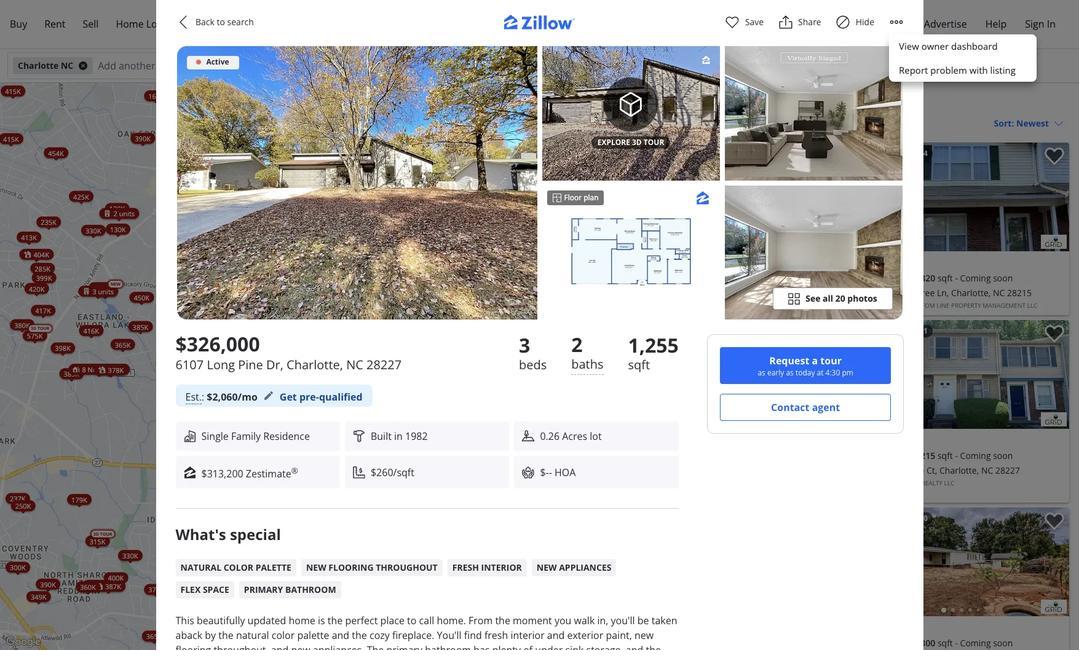 Task type: describe. For each thing, give the bounding box(es) containing it.
report problem with listing
[[899, 64, 1016, 76]]

on market nov 21 for $145,000
[[638, 326, 705, 337]]

1 vertical spatial 420k link
[[407, 459, 432, 470]]

apt
[[716, 465, 731, 477]]

help link
[[977, 10, 1016, 39]]

28215
[[1008, 287, 1032, 299]]

1 horizontal spatial 300k
[[453, 478, 469, 487]]

3d for 375k
[[567, 265, 573, 271]]

0 horizontal spatial 335k link
[[247, 614, 271, 625]]

1 horizontal spatial 330k
[[122, 551, 138, 561]]

early
[[767, 368, 784, 378]]

plenty
[[493, 644, 521, 651]]

0 horizontal spatial to
[[217, 16, 225, 28]]

tour for 375k
[[574, 265, 586, 271]]

7611
[[856, 465, 876, 477]]

bathroom inside this beautifully updated home is the perfect place to call home. from the moment you walk in, you'll be taken aback by the natural color palette and the cozy fireplace. you'll find fresh interior and exterior paint, new flooring throughout, and new appliances. the primary bathroom has plenty of under sink storage, and t
[[425, 644, 471, 651]]

hide image
[[836, 15, 851, 30]]

real
[[710, 95, 736, 111]]

bds up 4811
[[640, 450, 655, 462]]

the up fresh
[[495, 615, 511, 628]]

:
[[202, 391, 204, 404]]

0 vertical spatial units
[[119, 209, 134, 218]]

primary
[[244, 585, 283, 596]]

floor plan image
[[552, 193, 562, 203]]

charlotte, inside 7611 holly grove ct, charlotte, nc 28227 mls id #4087241, exp realty llc
[[940, 465, 980, 477]]

$145,000
[[633, 433, 686, 450]]

ct,
[[927, 465, 938, 477]]

2 vertical spatial units
[[300, 467, 316, 477]]

2 as from the left
[[786, 368, 794, 378]]

1 horizontal spatial 300k link
[[449, 477, 473, 488]]

pl,
[[680, 287, 690, 299]]

1 vertical spatial 385k link
[[59, 368, 83, 379]]

$249,900
[[856, 255, 909, 272]]

413k
[[21, 233, 36, 242]]

0 horizontal spatial chevron down image
[[246, 61, 256, 71]]

1,320
[[914, 273, 936, 284]]

hammer image
[[352, 430, 366, 444]]

chevron right image
[[1049, 555, 1064, 570]]

built in 1982
[[371, 430, 428, 444]]

5
[[385, 478, 388, 487]]

flooring inside this beautifully updated home is the perfect place to call home. from the moment you walk in, you'll be taken aback by the natural color palette and the cozy fireplace. you'll find fresh interior and exterior paint, new flooring throughout, and new appliances. the primary bathroom has plenty of under sink storage, and t
[[176, 644, 211, 651]]

nc inside 5832 amity pl, charlotte, nc 28212 mls id #4086463, carolina sky real estate group, llc
[[734, 287, 746, 299]]

on down the photos
[[861, 326, 872, 337]]

1 horizontal spatial 340k link
[[310, 165, 334, 176]]

walk
[[574, 615, 595, 628]]

1 horizontal spatial 250k
[[183, 241, 199, 251]]

view larger view of the 1 photo of this home image
[[177, 46, 537, 320]]

0 horizontal spatial 300k link
[[5, 562, 30, 573]]

2 vertical spatial zillow logo image
[[183, 466, 197, 480]]

cozy
[[370, 630, 390, 643]]

coming up 5832 amity pl, charlotte, nc 28212 link
[[737, 273, 768, 284]]

4811 spring lake dr apt a, charlotte, nc 28212 image
[[628, 321, 847, 429]]

natural color palette list item
[[176, 560, 297, 577]]

on market nov 20
[[861, 514, 928, 524]]

1 vertical spatial 415k
[[3, 134, 19, 143]]

1 vertical spatial 2 units
[[294, 467, 316, 477]]

shortcuts
[[413, 643, 439, 650]]

llc for $359,900
[[793, 301, 803, 310]]

1 horizontal spatial 370k link
[[386, 114, 411, 126]]

0 horizontal spatial 275k link
[[157, 631, 181, 642]]

charlotte for charlotte nc
[[18, 60, 59, 71]]

nc left the real
[[690, 95, 707, 111]]

remove tag image
[[78, 61, 88, 71]]

3 inside $210,000 3 bds
[[633, 638, 638, 650]]

terms of use
[[520, 643, 556, 650]]

390k for 390k link to the right
[[135, 134, 150, 143]]

0 vertical spatial 130k
[[110, 225, 126, 234]]

remove
[[445, 99, 480, 111]]

0 vertical spatial 415k
[[5, 86, 20, 95]]

tour for 315k
[[100, 532, 112, 537]]

1 vertical spatial 400k link
[[103, 573, 128, 584]]

0 vertical spatial 325k
[[315, 158, 331, 167]]

chevron right image
[[826, 190, 840, 205]]

0 vertical spatial 385k link
[[128, 321, 152, 332]]

search image
[[173, 61, 183, 71]]

market down #4087241,
[[874, 514, 901, 524]]

error
[[602, 643, 615, 650]]

1 vertical spatial 390k link
[[35, 579, 60, 590]]

sign
[[1026, 17, 1045, 31]]

2 bds for 2
[[633, 450, 655, 462]]

home loans
[[116, 17, 174, 31]]

315k inside 3d tour 315k
[[89, 537, 105, 546]]

nov for $145,000
[[680, 326, 695, 337]]

on down 7611 at the right bottom of page
[[861, 514, 872, 524]]

map data ©2023 google
[[446, 643, 513, 650]]

flooring inside list item
[[329, 563, 374, 574]]

1 horizontal spatial 420k
[[412, 460, 427, 469]]

389k link
[[186, 145, 211, 156]]

heart image
[[726, 15, 740, 30]]

main navigation
[[0, 0, 1080, 49]]

explore
[[598, 137, 631, 148]]

taken
[[652, 615, 678, 628]]

llc for $249,900
[[1028, 301, 1038, 310]]

terms of use link
[[520, 643, 556, 650]]

0 horizontal spatial 250k link
[[11, 501, 35, 512]]

$210,000
[[633, 621, 686, 637]]

2 horizontal spatial chevron down image
[[610, 61, 620, 71]]

0 horizontal spatial units
[[98, 287, 114, 296]]

nov down #4087241,
[[903, 514, 918, 524]]

365k for the bottom 365k link
[[146, 632, 162, 641]]

holly
[[878, 465, 899, 477]]

5832 amity pl, charlotte, nc 28212 image
[[628, 143, 847, 252]]

the right by
[[219, 630, 234, 643]]

3 for 3 ba
[[887, 273, 892, 284]]

single
[[201, 430, 229, 444]]

1 vertical spatial 275k
[[161, 631, 177, 641]]

5 new homes
[[385, 478, 428, 487]]

$220,000
[[856, 433, 909, 450]]

8 new homes link
[[68, 364, 130, 375]]

0 vertical spatial 315k
[[538, 238, 553, 248]]

1 horizontal spatial 130k
[[395, 429, 411, 439]]

new
[[110, 281, 120, 287]]

365k for the leftmost 365k link
[[115, 340, 130, 349]]

1 horizontal spatial 330k link
[[118, 550, 142, 561]]

- left hoa
[[549, 466, 552, 480]]

0 vertical spatial 360k link
[[544, 413, 568, 424]]

listing
[[991, 64, 1016, 76]]

5165 magnolia tree ln, charlotte, nc 28215 image
[[1042, 235, 1067, 249]]

on for $249,900
[[861, 148, 872, 159]]

magnolia
[[878, 287, 915, 299]]

1 view larger view of the 2 photo of this home image from the left
[[542, 46, 720, 181]]

1 415k link from the top
[[0, 85, 25, 96]]

320k
[[216, 210, 232, 220]]

800k link
[[203, 108, 228, 119]]

1 horizontal spatial new
[[635, 630, 654, 643]]

378k link
[[94, 364, 128, 376]]

0 horizontal spatial 420k link
[[24, 283, 49, 294]]

0 horizontal spatial 20
[[836, 293, 846, 305]]

pine
[[238, 357, 263, 373]]

clear field image
[[172, 61, 181, 71]]

data
[[460, 643, 472, 650]]

1 horizontal spatial chevron down image
[[557, 625, 566, 634]]

1 horizontal spatial 390k link
[[130, 133, 155, 144]]

0 vertical spatial zillow logo image
[[702, 55, 711, 65]]

sqft right 1,300
[[938, 638, 954, 650]]

2 horizontal spatial 385k link
[[383, 479, 417, 490]]

acres
[[562, 430, 588, 444]]

map region
[[0, 0, 712, 651]]

storage,
[[587, 644, 624, 651]]

290k 339k
[[190, 363, 369, 381]]

0 horizontal spatial 365k link
[[110, 339, 135, 350]]

tour for 326k
[[311, 357, 323, 363]]

grid image
[[788, 293, 801, 305]]

179k
[[71, 495, 87, 504]]

1 as from the left
[[758, 368, 766, 378]]

three dimensional image
[[618, 91, 645, 118]]

349k link
[[26, 592, 50, 603]]

404k
[[33, 250, 49, 259]]

0 horizontal spatial 250k
[[15, 502, 31, 511]]

210k
[[298, 484, 313, 493]]

399k link
[[32, 272, 56, 283]]

charlotte for charlotte nc real estate & homes for sale
[[631, 95, 686, 111]]

tour for 575k
[[37, 326, 49, 332]]

2 horizontal spatial 300k link
[[525, 484, 550, 495]]

417k
[[35, 306, 51, 315]]

0 horizontal spatial 360k link
[[75, 582, 100, 593]]

1 horizontal spatial 315k
[[491, 469, 507, 478]]

and down paint,
[[626, 644, 644, 651]]

28227 inside 7611 holly grove ct, charlotte, nc 28227 mls id #4087241, exp realty llc
[[996, 465, 1021, 477]]

save this home button for $359,900
[[812, 143, 847, 177]]

nov down bottom
[[903, 326, 918, 337]]

main content containing charlotte nc real estate & homes for sale
[[618, 83, 1080, 651]]

id inside 5165 magnolia tree ln, charlotte, nc 28215 mls id #4087104, bottom line property management llc
[[870, 301, 876, 310]]

get pre-qualified link
[[280, 390, 363, 405]]

mls inside 5832 amity pl, charlotte, nc 28212 mls id #4086463, carolina sky real estate group, llc
[[633, 301, 645, 310]]

5832 amity pl, charlotte, nc 28212 mls id #4086463, carolina sky real estate group, llc
[[633, 287, 803, 310]]

28227 inside $326,000 6107 long pine dr, charlotte, nc 28227
[[367, 357, 402, 373]]

0 horizontal spatial 330k link
[[81, 225, 105, 236]]

nc inside $326,000 6107 long pine dr, charlotte, nc 28227
[[346, 357, 363, 373]]

view
[[899, 40, 920, 52]]

new flooring throughout
[[306, 563, 438, 574]]

379k
[[148, 585, 164, 595]]

homes for 5 new homes
[[406, 478, 428, 487]]

500k link
[[463, 197, 487, 208]]

ba up spring
[[671, 450, 681, 462]]

1,255 sqft
[[628, 332, 679, 373]]

mls inside 4811 spring lake dr apt a, charlotte, nc 28212 mls id #4087330, exp realty llc
[[633, 479, 645, 488]]

flex space list item
[[176, 582, 234, 599]]

realty inside 7611 holly grove ct, charlotte, nc 28227 mls id #4087241, exp realty llc
[[922, 479, 943, 488]]

google
[[494, 643, 513, 650]]

exp inside 4811 spring lake dr apt a, charlotte, nc 28212 mls id #4087330, exp realty llc
[[686, 479, 697, 488]]

palette inside this beautifully updated home is the perfect place to call home. from the moment you walk in, you'll be taken aback by the natural color palette and the cozy fireplace. you'll find fresh interior and exterior paint, new flooring throughout, and new appliances. the primary bathroom has plenty of under sink storage, and t
[[297, 630, 329, 643]]

2 baths
[[572, 332, 604, 373]]

bds up 5165
[[864, 273, 878, 284]]

management
[[983, 301, 1026, 310]]

active
[[206, 56, 229, 67]]

sell
[[83, 17, 99, 31]]

3d for 315k
[[93, 532, 99, 537]]

1 horizontal spatial of
[[539, 643, 545, 650]]

5832 amity pl, charlotte, nc 28212 link
[[633, 286, 842, 301]]

$313,200
[[201, 468, 243, 481]]

llc for $145,000
[[721, 479, 732, 488]]

0 horizontal spatial 265k link
[[269, 360, 293, 371]]

0 vertical spatial 250k link
[[179, 240, 203, 252]]

404k link
[[19, 249, 53, 260]]

save this home image for $220,000
[[1045, 325, 1065, 344]]

1 vertical spatial 365k link
[[142, 631, 166, 642]]

1 vertical spatial zillow logo image
[[696, 190, 710, 205]]

est.
[[185, 391, 202, 404]]

market for $359,900
[[651, 148, 678, 159]]

0 horizontal spatial 265k
[[273, 361, 289, 370]]

at
[[817, 368, 824, 378]]

3 units
[[92, 287, 114, 296]]

0 horizontal spatial 2 units
[[113, 209, 134, 218]]

market for $145,000
[[651, 326, 678, 337]]

contact
[[771, 401, 810, 415]]

on market nov 21 for $220,000
[[861, 326, 928, 337]]

420k inside '380k 420k'
[[28, 284, 44, 293]]

0 horizontal spatial new
[[291, 644, 310, 651]]

back
[[195, 16, 214, 28]]

2 vertical spatial save this home image
[[1045, 513, 1065, 531]]

back to search link
[[176, 15, 268, 30]]

0 vertical spatial 355k
[[255, 152, 271, 161]]

coming right 1,300
[[961, 638, 991, 650]]

nc inside 'filters' element
[[61, 60, 73, 71]]

dashboard
[[952, 40, 998, 52]]

homes for 8 new homes
[[103, 365, 126, 374]]

3d down 116
[[632, 137, 642, 148]]

2 ba for 3 bds
[[664, 273, 681, 284]]

on for $145,000
[[638, 326, 649, 337]]

2 bds for 3
[[856, 273, 878, 284]]

save this home button for $145,000
[[812, 321, 847, 355]]

1 horizontal spatial 265k
[[597, 355, 613, 365]]

3 for 3 units
[[92, 287, 96, 296]]

use
[[546, 643, 556, 650]]

back to search
[[195, 16, 254, 28]]

2 horizontal spatial 300k
[[529, 485, 545, 494]]

20 inside main content
[[920, 514, 928, 524]]

soon inside $220,000 1,215 sqft - coming soon
[[994, 450, 1013, 462]]

throughout
[[376, 563, 438, 574]]

report problem with listing button
[[890, 58, 1037, 82]]

tour for a
[[821, 354, 842, 368]]

0 horizontal spatial 130k link
[[105, 224, 130, 235]]

and up the appliances.
[[332, 630, 350, 643]]

$260/sqft
[[371, 466, 415, 480]]

the right is
[[328, 615, 343, 628]]

3 for 3 beds
[[519, 332, 531, 359]]

mls inside 5165 magnolia tree ln, charlotte, nc 28215 mls id #4087104, bottom line property management llc
[[856, 301, 869, 310]]

in,
[[598, 615, 609, 628]]

2 horizontal spatial 385k
[[397, 480, 413, 490]]

the down 'perfect'
[[352, 630, 367, 643]]

dr,
[[266, 357, 284, 373]]

1 vertical spatial 315k link
[[487, 468, 511, 479]]

bds up 5832
[[640, 273, 655, 284]]

problem
[[931, 64, 968, 76]]

agent finder link
[[182, 10, 256, 39]]

sale
[[859, 95, 883, 111]]

sink
[[566, 644, 584, 651]]

nc inside 7611 holly grove ct, charlotte, nc 28227 mls id #4087241, exp realty llc
[[982, 465, 994, 477]]

new inside '8 new homes' link
[[87, 365, 102, 374]]



Task type: vqa. For each thing, say whether or not it's contained in the screenshot.
$249,900's Save this home image
yes



Task type: locate. For each thing, give the bounding box(es) containing it.
1 horizontal spatial 335k link
[[566, 211, 590, 222]]

3d inside 3d tour 326k
[[305, 357, 310, 363]]

residence
[[263, 430, 310, 444]]

1 on market nov 21 from the left
[[638, 326, 705, 337]]

mls down 5832
[[633, 301, 645, 310]]

tour for 355k
[[245, 609, 257, 615]]

390k link down 160k
[[130, 133, 155, 144]]

nc inside 5165 magnolia tree ln, charlotte, nc 28215 mls id #4087104, bottom line property management llc
[[994, 287, 1006, 299]]

request a tour as early as today at 4:30 pm
[[758, 354, 854, 378]]

1 horizontal spatial 130k link
[[391, 428, 415, 439]]

new left the appliances
[[537, 563, 557, 574]]

ba for $249,900
[[895, 273, 905, 284]]

370k for right 370k link
[[390, 115, 406, 125]]

0 horizontal spatial 390k link
[[35, 579, 60, 590]]

4:30
[[826, 368, 840, 378]]

180k
[[298, 460, 314, 470]]

1 realty from the left
[[699, 479, 720, 488]]

250k left 179k
[[15, 502, 31, 511]]

google image
[[3, 635, 44, 651]]

0 horizontal spatial as
[[758, 368, 766, 378]]

1 vertical spatial 325k
[[300, 641, 316, 651]]

loans
[[146, 17, 174, 31]]

360k inside 360k 275k
[[548, 414, 564, 423]]

$210,000 3 bds
[[633, 621, 686, 650]]

1 horizontal spatial 2 bds
[[856, 273, 878, 284]]

1 vertical spatial 415k link
[[0, 133, 23, 144]]

2 ba up spring
[[664, 450, 681, 462]]

terms
[[520, 643, 538, 650]]

3 beds
[[519, 332, 547, 373]]

335k link up natural
[[247, 614, 271, 625]]

300k link right 5 new homes
[[449, 477, 473, 488]]

view larger view of the 2 photo of this home image
[[542, 46, 720, 181], [725, 46, 903, 181]]

sqft right baths
[[628, 357, 650, 373]]

1 vertical spatial bathroom
[[425, 644, 471, 651]]

0 horizontal spatial - coming soon
[[732, 273, 790, 284]]

7329 twillingate dr, charlotte, nc 28215 image
[[851, 508, 1070, 617], [1042, 600, 1067, 615]]

palette up primary
[[256, 563, 292, 574]]

nov for $249,900
[[903, 148, 918, 159]]

bathroom up the "home"
[[285, 585, 336, 596]]

0 vertical spatial 28212
[[748, 287, 773, 299]]

0 horizontal spatial 300k
[[10, 563, 25, 572]]

4811
[[633, 465, 653, 477]]

2 vertical spatial 385k link
[[383, 479, 417, 490]]

primary bathroom
[[244, 585, 336, 596]]

370k for bottom 370k link
[[246, 564, 262, 573]]

1 horizontal spatial realty
[[922, 479, 943, 488]]

3d inside '3d tour 375k'
[[567, 265, 573, 271]]

1 horizontal spatial save this home image
[[1045, 148, 1065, 166]]

390k link
[[130, 133, 155, 144], [35, 579, 60, 590]]

bds
[[640, 273, 655, 284], [864, 273, 878, 284], [640, 450, 655, 462], [640, 638, 655, 650]]

275k link left lot icon
[[487, 420, 511, 431]]

1 vertical spatial units
[[98, 287, 114, 296]]

3d inside "3d tour 325k"
[[304, 636, 310, 642]]

home.
[[437, 615, 466, 628]]

color
[[224, 563, 254, 574], [272, 630, 295, 643]]

chevron down image
[[246, 61, 256, 71], [610, 61, 620, 71], [557, 625, 566, 634]]

28212 inside 5832 amity pl, charlotte, nc 28212 mls id #4086463, carolina sky real estate group, llc
[[748, 287, 773, 299]]

250k link left 179k
[[11, 501, 35, 512]]

270k link
[[210, 241, 235, 252]]

20 right all
[[836, 293, 846, 305]]

1 21 from the left
[[696, 326, 705, 337]]

126k link
[[385, 426, 410, 437]]

2 units link
[[99, 208, 139, 219], [280, 466, 320, 478]]

coming up '7611 holly grove ct, charlotte, nc 28227' link
[[961, 450, 991, 462]]

ln,
[[938, 287, 950, 299]]

120k
[[109, 204, 125, 213]]

2 exp from the left
[[910, 479, 920, 488]]

llc inside 4811 spring lake dr apt a, charlotte, nc 28212 mls id #4087330, exp realty llc
[[721, 479, 732, 488]]

mls down 5165
[[856, 301, 869, 310]]

hoa image
[[522, 466, 535, 480]]

1 horizontal spatial 275k
[[491, 421, 507, 431]]

3 ba
[[887, 273, 905, 284]]

345k 195k
[[290, 477, 320, 565]]

355k
[[255, 152, 271, 161], [234, 614, 250, 624]]

special
[[230, 525, 281, 545]]

llc inside 5832 amity pl, charlotte, nc 28212 mls id #4086463, carolina sky real estate group, llc
[[793, 301, 803, 310]]

1 vertical spatial save this home image
[[822, 325, 842, 344]]

1 horizontal spatial 265k link
[[593, 355, 617, 366]]

charlotte, inside 5832 amity pl, charlotte, nc 28212 mls id #4086463, carolina sky real estate group, llc
[[692, 287, 732, 299]]

market left 24
[[874, 148, 901, 159]]

5832 amity pl, charlotte, nc 28212 image
[[818, 235, 844, 249]]

3d inside 3d tour 180k
[[302, 455, 308, 461]]

mls inside 7611 holly grove ct, charlotte, nc 28227 mls id #4087241, exp realty llc
[[856, 479, 869, 488]]

save this home image for $249,900
[[1045, 148, 1065, 166]]

355k up 350k
[[255, 152, 271, 161]]

1 exp from the left
[[686, 479, 697, 488]]

realty down ct,
[[922, 479, 943, 488]]

325k down the "home"
[[300, 641, 316, 651]]

0 vertical spatial 2 units link
[[99, 208, 139, 219]]

save this home image
[[1045, 148, 1065, 166], [822, 325, 842, 344]]

1 vertical spatial 390k
[[40, 580, 56, 589]]

exp down lake
[[686, 479, 697, 488]]

370k link
[[386, 114, 411, 126], [242, 563, 266, 574]]

0 horizontal spatial 130k
[[110, 225, 126, 234]]

soon
[[770, 273, 790, 284], [994, 273, 1013, 284], [994, 450, 1013, 462], [994, 638, 1013, 650]]

0 vertical spatial 400k link
[[401, 121, 425, 132]]

share image
[[779, 15, 793, 30]]

315k link
[[533, 238, 558, 249], [487, 468, 511, 479]]

as
[[758, 368, 766, 378], [786, 368, 794, 378]]

report a map error
[[564, 643, 615, 650]]

chevron down image
[[325, 61, 335, 71], [440, 61, 450, 71], [536, 61, 546, 71], [1055, 118, 1064, 128]]

interior inside list item
[[481, 563, 522, 574]]

0 horizontal spatial a
[[583, 643, 587, 650]]

28212 inside 4811 spring lake dr apt a, charlotte, nc 28212 mls id #4087330, exp realty llc
[[799, 465, 824, 477]]

400k for topmost 400k link
[[405, 121, 421, 131]]

ba
[[671, 273, 681, 284], [895, 273, 905, 284], [671, 450, 681, 462]]

a left map
[[583, 643, 587, 650]]

- right 1,300
[[956, 638, 959, 650]]

0 horizontal spatial save this home image
[[822, 325, 842, 344]]

2 415k link from the top
[[0, 133, 23, 144]]

zillow logo image down 30
[[696, 190, 710, 205]]

new down be
[[635, 630, 654, 643]]

lot image
[[522, 430, 535, 444]]

116 results
[[631, 117, 676, 129]]

3d up beautifully
[[238, 609, 244, 615]]

interior inside this beautifully updated home is the perfect place to call home. from the moment you walk in, you'll be taken aback by the natural color palette and the cozy fireplace. you'll find fresh interior and exterior paint, new flooring throughout, and new appliances. the primary bathroom has plenty of under sink storage, and t
[[511, 630, 545, 643]]

see all 20 photos
[[806, 293, 878, 305]]

sqft for 1,255
[[628, 357, 650, 373]]

275k left lot icon
[[491, 421, 507, 431]]

3d inside 3d tour link
[[550, 247, 556, 252]]

a for request
[[812, 354, 818, 368]]

28212 up estate
[[748, 287, 773, 299]]

0 horizontal spatial 390k
[[40, 580, 56, 589]]

view larger view of the 3 photo of this home image
[[725, 185, 903, 320]]

160k
[[148, 91, 164, 100]]

contact agent button
[[720, 394, 891, 421]]

365k link up 378k
[[110, 339, 135, 350]]

buy
[[10, 17, 27, 31]]

price square feet image
[[352, 466, 366, 480]]

interior right fresh
[[481, 563, 522, 574]]

1 horizontal spatial 390k
[[135, 134, 150, 143]]

updated
[[248, 615, 286, 628]]

of left under
[[524, 644, 533, 651]]

1 horizontal spatial a
[[812, 354, 818, 368]]

sell link
[[74, 10, 107, 39]]

save this home image inside button
[[822, 148, 842, 166]]

1 horizontal spatial view larger view of the 2 photo of this home image
[[725, 46, 903, 181]]

tour for 3d
[[644, 137, 665, 148]]

195k link
[[300, 476, 325, 487]]

tour inside the 3d tour 355k
[[245, 609, 257, 615]]

charlotte, inside 5165 magnolia tree ln, charlotte, nc 28215 mls id #4087104, bottom line property management llc
[[952, 287, 991, 299]]

- coming soon for $359,900
[[732, 273, 790, 284]]

report for report problem with listing
[[899, 64, 929, 76]]

575k
[[27, 331, 42, 340]]

charlotte down rent link
[[18, 60, 59, 71]]

pre-
[[300, 391, 319, 404]]

manage rentals link
[[826, 10, 916, 39]]

property images, use arrow keys to navigate, image 1 of 15 group
[[851, 508, 1070, 620]]

request
[[770, 354, 810, 368]]

1 vertical spatial palette
[[297, 630, 329, 643]]

a for report
[[583, 643, 587, 650]]

275k inside 360k 275k
[[491, 421, 507, 431]]

3d
[[632, 137, 642, 148], [550, 247, 556, 252], [567, 265, 573, 271], [30, 326, 36, 332], [305, 357, 310, 363], [302, 455, 308, 461], [93, 532, 99, 537], [238, 609, 244, 615], [304, 636, 310, 642]]

2 realty from the left
[[922, 479, 943, 488]]

$359,900
[[633, 255, 686, 272]]

id inside 5832 amity pl, charlotte, nc 28212 mls id #4086463, carolina sky real estate group, llc
[[647, 301, 653, 310]]

llc down 'apt'
[[721, 479, 732, 488]]

bathroom down you'll
[[425, 644, 471, 651]]

market for $249,900
[[874, 148, 901, 159]]

from
[[469, 615, 493, 628]]

tour inside the "3d tour 575k"
[[37, 326, 49, 332]]

425k
[[73, 192, 89, 201]]

tour inside 3d tour 326k
[[311, 357, 323, 363]]

5165 magnolia tree ln, charlotte, nc 28215 image
[[851, 143, 1070, 252]]

1 vertical spatial 370k link
[[242, 563, 266, 574]]

save this home image for $359,900
[[822, 148, 842, 166]]

charlotte nc
[[18, 60, 73, 71]]

1 horizontal spatial 420k link
[[407, 459, 432, 470]]

- coming soon for $249,900
[[956, 273, 1013, 284]]

525k
[[338, 188, 353, 197]]

on for $359,900
[[638, 148, 649, 159]]

and down updated
[[271, 644, 289, 651]]

sky
[[718, 301, 728, 310]]

primary bathroom list item
[[239, 582, 341, 599]]

sqft inside 1,255 sqft
[[628, 357, 650, 373]]

sqft for 1,165
[[715, 273, 730, 284]]

1 horizontal spatial 2 units link
[[280, 466, 320, 478]]

1 vertical spatial 400k
[[108, 574, 123, 583]]

- up 5165 magnolia tree ln, charlotte, nc 28215 link
[[956, 273, 959, 284]]

1 2 ba from the top
[[664, 273, 681, 284]]

355k inside the 3d tour 355k
[[234, 614, 250, 624]]

0 horizontal spatial 420k
[[28, 284, 44, 293]]

coming up 5165 magnolia tree ln, charlotte, nc 28215 link
[[961, 273, 991, 284]]

1 vertical spatial 340k link
[[83, 580, 107, 591]]

0 vertical spatial 365k link
[[110, 339, 135, 350]]

3 inside map region
[[92, 287, 96, 296]]

2 inside 2 baths
[[572, 332, 583, 358]]

330k down 425k link
[[85, 226, 101, 235]]

385k left 8
[[63, 369, 79, 379]]

360k for 360k 275k
[[548, 414, 564, 423]]

2 21 from the left
[[920, 326, 928, 337]]

339k link
[[185, 371, 210, 382]]

420k link up 5 new homes
[[407, 459, 432, 470]]

mls down 4811
[[633, 479, 645, 488]]

bds down $210,000
[[640, 638, 655, 650]]

insights tags list
[[176, 555, 679, 599]]

420k up 5 new homes
[[412, 460, 427, 469]]

fresh interior
[[453, 563, 522, 574]]

nc inside 4811 spring lake dr apt a, charlotte, nc 28212 mls id #4087330, exp realty llc
[[785, 465, 797, 477]]

dr
[[704, 465, 714, 477]]

zillow logo image
[[491, 15, 589, 36]]

llc down 28215
[[1028, 301, 1038, 310]]

0 vertical spatial 20
[[836, 293, 846, 305]]

0 vertical spatial 130k link
[[105, 224, 130, 235]]

0 horizontal spatial homes
[[103, 365, 126, 374]]

320k link
[[212, 209, 237, 220]]

0 horizontal spatial 2 bds
[[633, 450, 655, 462]]

house type image
[[183, 430, 197, 444]]

filters element
[[0, 49, 1080, 83]]

contact agent
[[771, 401, 840, 415]]

you
[[555, 615, 572, 628]]

ba up magnolia
[[895, 273, 905, 284]]

1 vertical spatial 28227
[[996, 465, 1021, 477]]

2 ba for 2 bds
[[664, 450, 681, 462]]

237k
[[9, 494, 25, 504]]

1 horizontal spatial 365k
[[146, 632, 162, 641]]

zillow logo image up the real
[[702, 55, 711, 65]]

1 vertical spatial 360k
[[80, 583, 96, 592]]

sqft up 5832 amity pl, charlotte, nc 28212 mls id #4086463, carolina sky real estate group, llc
[[715, 273, 730, 284]]

new inside new flooring throughout list item
[[306, 563, 327, 574]]

1 vertical spatial 2 units link
[[280, 466, 320, 478]]

new down the "home"
[[291, 644, 310, 651]]

1 horizontal spatial - coming soon
[[956, 273, 1013, 284]]

1 - coming soon from the left
[[732, 273, 790, 284]]

charlotte, inside $326,000 6107 long pine dr, charlotte, nc 28227
[[287, 357, 343, 373]]

3d for 326k
[[305, 357, 310, 363]]

#4086463,
[[655, 301, 685, 310]]

1,320 sqft
[[914, 273, 954, 284]]

nc
[[61, 60, 73, 71], [690, 95, 707, 111], [734, 287, 746, 299], [994, 287, 1006, 299], [346, 357, 363, 373], [785, 465, 797, 477], [982, 465, 994, 477]]

of inside this beautifully updated home is the perfect place to call home. from the moment you walk in, you'll be taken aback by the natural color palette and the cozy fireplace. you'll find fresh interior and exterior paint, new flooring throughout, and new appliances. the primary bathroom has plenty of under sink storage, and t
[[524, 644, 533, 651]]

sqft for 1,320
[[938, 273, 954, 284]]

360k for 360k
[[80, 583, 96, 592]]

0 horizontal spatial palette
[[256, 563, 292, 574]]

line
[[937, 301, 950, 310]]

report inside 'button'
[[899, 64, 929, 76]]

2 2 ba from the top
[[664, 450, 681, 462]]

385k for 385k link to the middle
[[63, 369, 79, 379]]

id down 5165
[[870, 301, 876, 310]]

525k link
[[333, 187, 358, 198]]

2 ba up amity
[[664, 273, 681, 284]]

175k link
[[245, 238, 269, 249]]

property images, use arrow keys to navigate, image 1 of 2 group
[[628, 143, 847, 255]]

1 vertical spatial 20
[[920, 514, 928, 524]]

1 vertical spatial 335k
[[251, 615, 267, 624]]

0 vertical spatial 365k
[[115, 340, 130, 349]]

coming inside $220,000 1,215 sqft - coming soon
[[961, 450, 991, 462]]

0 vertical spatial 330k link
[[81, 225, 105, 236]]

zillow logo image
[[702, 55, 711, 65], [696, 190, 710, 205], [183, 466, 197, 480]]

fresh interior list item
[[448, 560, 527, 577]]

1 horizontal spatial 385k link
[[128, 321, 152, 332]]

2 view larger view of the 2 photo of this home image from the left
[[725, 46, 903, 181]]

1 vertical spatial 385k
[[63, 369, 79, 379]]

save this home button for $249,900
[[1035, 143, 1070, 177]]

long
[[207, 357, 235, 373]]

new right 8
[[87, 365, 102, 374]]

save this home image
[[822, 148, 842, 166], [1045, 325, 1065, 344], [1045, 513, 1065, 531]]

1 vertical spatial tour
[[821, 354, 842, 368]]

340k link up 525k link
[[310, 165, 334, 176]]

390k link up the 349k
[[35, 579, 60, 590]]

0 horizontal spatial 335k
[[251, 615, 267, 624]]

1 horizontal spatial 275k link
[[487, 420, 511, 431]]

1,300 sqft - coming soon
[[914, 638, 1013, 650]]

0 vertical spatial 315k link
[[533, 238, 558, 249]]

color inside this beautifully updated home is the perfect place to call home. from the moment you walk in, you'll be taken aback by the natural color palette and the cozy fireplace. you'll find fresh interior and exterior paint, new flooring throughout, and new appliances. the primary bathroom has plenty of under sink storage, and t
[[272, 630, 295, 643]]

edit image
[[264, 391, 274, 401]]

market down #4086463,
[[651, 326, 678, 337]]

nc up real
[[734, 287, 746, 299]]

a inside the request a tour as early as today at 4:30 pm
[[812, 354, 818, 368]]

390k down 160k
[[135, 134, 150, 143]]

380k
[[14, 320, 30, 329]]

3d inside 3d tour 315k
[[93, 532, 99, 537]]

0 horizontal spatial 385k link
[[59, 368, 83, 379]]

3d up 387k link
[[93, 532, 99, 537]]

tour inside the request a tour as early as today at 4:30 pm
[[821, 354, 842, 368]]

nc right ct,
[[982, 465, 994, 477]]

fireplace.
[[392, 630, 435, 643]]

charlotte inside 'filters' element
[[18, 60, 59, 71]]

throughout,
[[214, 644, 269, 651]]

close image
[[529, 101, 537, 110]]

360k up 0.26
[[548, 414, 564, 423]]

385k link down the 398k link
[[59, 368, 83, 379]]

355k up natural
[[234, 614, 250, 624]]

1 horizontal spatial 365k link
[[142, 631, 166, 642]]

1 vertical spatial charlotte
[[631, 95, 686, 111]]

perfect
[[345, 615, 378, 628]]

0 horizontal spatial charlotte
[[18, 60, 59, 71]]

1 vertical spatial report
[[564, 643, 582, 650]]

home loans link
[[107, 10, 182, 39]]

tour inside 3d tour 315k
[[100, 532, 112, 537]]

charlotte, inside 4811 spring lake dr apt a, charlotte, nc 28212 mls id #4087330, exp realty llc
[[743, 465, 783, 477]]

1 horizontal spatial report
[[899, 64, 929, 76]]

3d for 355k
[[238, 609, 244, 615]]

1982
[[405, 430, 428, 444]]

2 vertical spatial homes
[[406, 478, 428, 487]]

28212 left 7611 at the right bottom of page
[[799, 465, 824, 477]]

330k up 387k link
[[122, 551, 138, 561]]

2
[[113, 209, 117, 218], [664, 273, 669, 284], [856, 273, 861, 284], [572, 332, 583, 358], [633, 450, 638, 462], [664, 450, 669, 462], [294, 467, 298, 477]]

id down 5832
[[647, 301, 653, 310]]

7611 holly grove ct, charlotte, nc 28227 image
[[851, 321, 1070, 429], [1042, 413, 1067, 427]]

3d for 575k
[[30, 326, 36, 332]]

tour for 325k
[[311, 636, 323, 642]]

2 - coming soon from the left
[[956, 273, 1013, 284]]

floor plan preview, click to explore more image
[[570, 217, 692, 288]]

440k link
[[287, 277, 312, 288]]

290k
[[353, 363, 369, 372]]

0 vertical spatial palette
[[256, 563, 292, 574]]

color inside list item
[[224, 563, 254, 574]]

realty inside 4811 spring lake dr apt a, charlotte, nc 28212 mls id #4087330, exp realty llc
[[699, 479, 720, 488]]

mls down 7611 at the right bottom of page
[[856, 479, 869, 488]]

400k for the bottom 400k link
[[108, 574, 123, 583]]

id down 4811
[[647, 479, 653, 488]]

0 vertical spatial 330k
[[85, 226, 101, 235]]

1 vertical spatial 330k
[[122, 551, 138, 561]]

bds inside $210,000 3 bds
[[640, 638, 655, 650]]

results
[[648, 117, 676, 129]]

new flooring throughout list item
[[301, 560, 443, 577]]

250k left the 270k
[[183, 241, 199, 251]]

id inside 4811 spring lake dr apt a, charlotte, nc 28212 mls id #4087330, exp realty llc
[[647, 479, 653, 488]]

search
[[227, 16, 254, 28]]

3d inside the "3d tour 575k"
[[30, 326, 36, 332]]

report left map
[[564, 643, 582, 650]]

1 horizontal spatial color
[[272, 630, 295, 643]]

chevron left image
[[176, 15, 190, 30]]

1 horizontal spatial 355k
[[255, 152, 271, 161]]

390k
[[135, 134, 150, 143], [40, 580, 56, 589]]

1 horizontal spatial 360k link
[[544, 413, 568, 424]]

340k for the bottommost '340k' link
[[87, 581, 103, 590]]

315k left hoa 'icon'
[[491, 469, 507, 478]]

3 inside "3 beds"
[[519, 332, 531, 359]]

what's
[[176, 525, 226, 545]]

390k for bottommost 390k link
[[40, 580, 56, 589]]

2 bds up 5165
[[856, 273, 878, 284]]

0 horizontal spatial report
[[564, 643, 582, 650]]

more image
[[889, 15, 904, 30]]

0 horizontal spatial 365k
[[115, 340, 130, 349]]

sqft inside $220,000 1,215 sqft - coming soon
[[938, 450, 954, 462]]

265k link left 1,255 sqft
[[593, 355, 617, 366]]

to inside this beautifully updated home is the perfect place to call home. from the moment you walk in, you'll be taken aback by the natural color palette and the cozy fireplace. you'll find fresh interior and exterior paint, new flooring throughout, and new appliances. the primary bathroom has plenty of under sink storage, and t
[[407, 615, 417, 628]]

0 vertical spatial 370k
[[390, 115, 406, 125]]

new inside 'new appliances' list item
[[537, 563, 557, 574]]

save this home image for $145,000
[[822, 325, 842, 344]]

325k inside "3d tour 325k"
[[300, 641, 316, 651]]

est. : $2,060/mo
[[185, 391, 258, 404]]

- inside $220,000 1,215 sqft - coming soon
[[956, 450, 959, 462]]

charlotte, up "pre-" at the bottom of the page
[[287, 357, 343, 373]]

300k link up 349k link
[[5, 562, 30, 573]]

0 vertical spatial 390k
[[135, 134, 150, 143]]

on down sale
[[861, 148, 872, 159]]

21 for $220,000
[[920, 326, 928, 337]]

appliances
[[559, 563, 612, 574]]

3d right 188k
[[302, 455, 308, 461]]

and up under
[[547, 630, 565, 643]]

on
[[638, 148, 649, 159], [861, 148, 872, 159], [638, 326, 649, 337], [861, 326, 872, 337], [861, 514, 872, 524]]

21 for $145,000
[[696, 326, 705, 337]]

3d up 290k 339k
[[305, 357, 310, 363]]

charlotte up results
[[631, 95, 686, 111]]

440k
[[292, 278, 307, 287]]

2 on market nov 21 from the left
[[861, 326, 928, 337]]

id
[[647, 301, 653, 310], [870, 301, 876, 310], [647, 479, 653, 488], [870, 479, 876, 488]]

nc left remove tag icon
[[61, 60, 73, 71]]

llc inside 5165 magnolia tree ln, charlotte, nc 28215 mls id #4087104, bottom line property management llc
[[1028, 301, 1038, 310]]

0 horizontal spatial 315k link
[[487, 468, 511, 479]]

1 horizontal spatial bathroom
[[425, 644, 471, 651]]

1 vertical spatial 250k link
[[11, 501, 35, 512]]

2 units
[[113, 209, 134, 218], [294, 467, 316, 477]]

380k link
[[10, 319, 34, 330]]

340k for rightmost '340k' link
[[314, 166, 330, 175]]

340k link down 3d tour 315k
[[83, 580, 107, 591]]

420k link down '399k'
[[24, 283, 49, 294]]

minus image
[[588, 621, 601, 634]]

manage
[[834, 17, 871, 31]]

flex space
[[181, 585, 229, 596]]

0 vertical spatial 335k
[[570, 212, 586, 221]]

units
[[119, 209, 134, 218], [98, 287, 114, 296], [300, 467, 316, 477]]

new inside 5 new homes link
[[390, 478, 404, 487]]

main content
[[618, 83, 1080, 651]]

- coming soon up 5165 magnolia tree ln, charlotte, nc 28215 link
[[956, 273, 1013, 284]]

palette inside list item
[[256, 563, 292, 574]]

charlotte
[[18, 60, 59, 71], [631, 95, 686, 111]]

1 horizontal spatial 250k link
[[179, 240, 203, 252]]

0 vertical spatial save this home image
[[822, 148, 842, 166]]

flooring up 'perfect'
[[329, 563, 374, 574]]

7011 stonington ln, charlotte, nc 28227 image
[[628, 508, 847, 617]]

3d tour 575k
[[27, 326, 49, 340]]

1 vertical spatial 335k link
[[247, 614, 271, 625]]

id inside 7611 holly grove ct, charlotte, nc 28227 mls id #4087241, exp realty llc
[[870, 479, 876, 488]]

tour inside '3d tour 375k'
[[574, 265, 586, 271]]

new right 5
[[390, 478, 404, 487]]

tour inside 3d tour 180k
[[309, 455, 321, 461]]

new appliances list item
[[532, 560, 617, 577]]

homes inside main content
[[791, 95, 833, 111]]

- up 5832 amity pl, charlotte, nc 28212 link
[[732, 273, 735, 284]]

tour for 180k
[[309, 455, 321, 461]]

237k link
[[5, 493, 30, 504]]

116
[[631, 117, 645, 129]]

3d inside the 3d tour 355k
[[238, 609, 244, 615]]

report for report a map error
[[564, 643, 582, 650]]

20 down 7611 holly grove ct, charlotte, nc 28227 mls id #4087241, exp realty llc
[[920, 514, 928, 524]]

1 vertical spatial 370k
[[246, 564, 262, 573]]

4811 spring lake dr apt a, charlotte, nc 28212 image
[[818, 413, 844, 427]]

390k up the 349k
[[40, 580, 56, 589]]

single family residence
[[201, 430, 310, 444]]

355k link
[[251, 151, 275, 162]]

385k for top 385k link
[[132, 322, 148, 331]]

ba for $359,900
[[671, 273, 681, 284]]

manage rentals
[[834, 17, 907, 31]]

llc inside 7611 holly grove ct, charlotte, nc 28227 mls id #4087241, exp realty llc
[[945, 479, 955, 488]]

2 bds up 4811
[[633, 450, 655, 462]]

charlotte, right a,
[[743, 465, 783, 477]]

3d tour link
[[542, 245, 572, 262]]

bathroom inside 'list item'
[[285, 585, 336, 596]]

1 vertical spatial flooring
[[176, 644, 211, 651]]

as right early
[[786, 368, 794, 378]]

market down #4087104,
[[874, 326, 901, 337]]

3d for 325k
[[304, 636, 310, 642]]

nov for $359,900
[[680, 148, 695, 159]]

3d down 3d tour link
[[567, 265, 573, 271]]

exp inside 7611 holly grove ct, charlotte, nc 28227 mls id #4087241, exp realty llc
[[910, 479, 920, 488]]

3 for 3 bds
[[633, 273, 638, 284]]

tour inside "3d tour 325k"
[[311, 636, 323, 642]]

1 horizontal spatial 315k link
[[533, 238, 558, 249]]

zillow logo image left $313,200
[[183, 466, 197, 480]]

exp
[[686, 479, 697, 488], [910, 479, 920, 488]]



